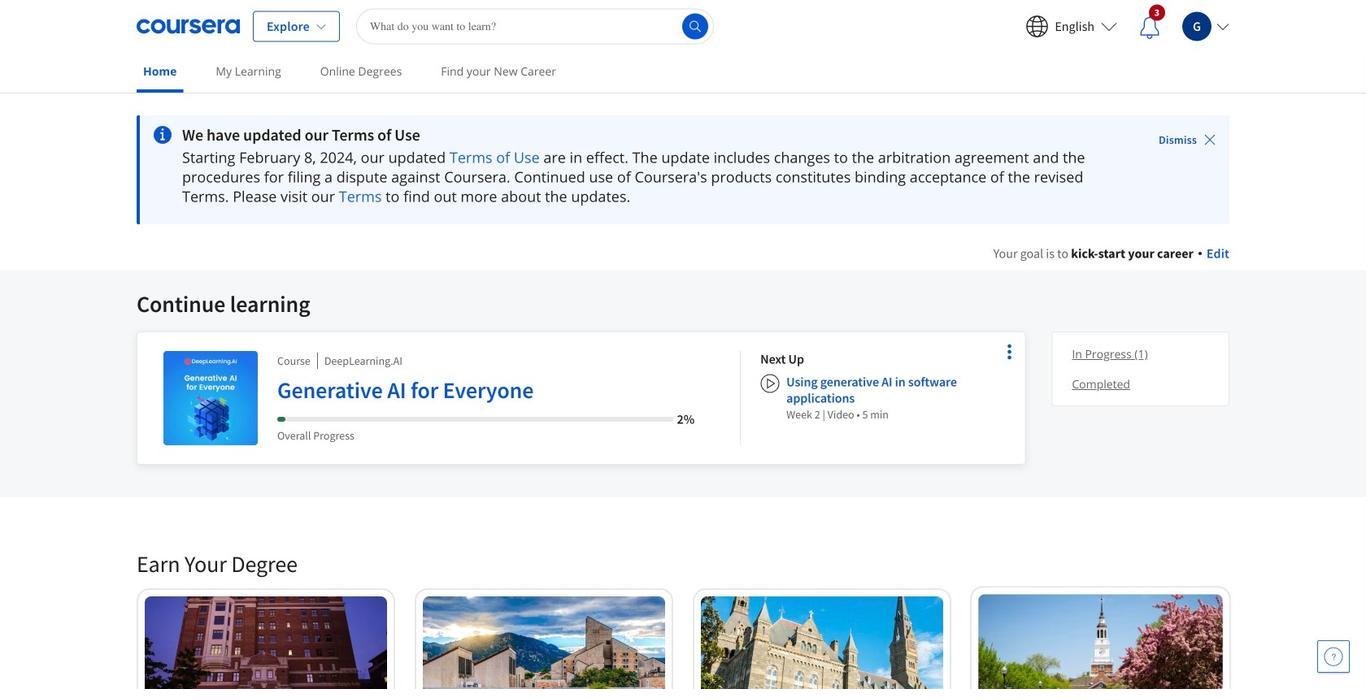 Task type: vqa. For each thing, say whether or not it's contained in the screenshot.
Information: We have updated our Terms of Use element
yes



Task type: describe. For each thing, give the bounding box(es) containing it.
What do you want to learn? text field
[[356, 9, 714, 44]]

information: we have updated our terms of use element
[[182, 125, 1114, 145]]

more option for generative ai for everyone image
[[999, 341, 1021, 364]]

generative ai for everyone image
[[164, 352, 258, 446]]

help center image
[[1325, 648, 1344, 667]]



Task type: locate. For each thing, give the bounding box(es) containing it.
coursera image
[[137, 13, 240, 39]]

None search field
[[356, 9, 714, 44]]

earn your degree collection element
[[127, 524, 1240, 690]]

main content
[[0, 95, 1367, 690]]



